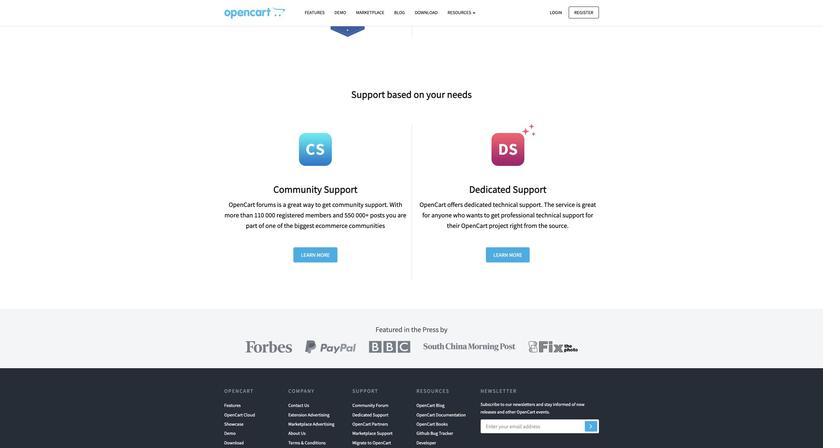 Task type: describe. For each thing, give the bounding box(es) containing it.
550
[[345, 211, 355, 219]]

right
[[510, 222, 523, 230]]

professional
[[501, 211, 535, 219]]

with
[[390, 200, 402, 209]]

support. inside opencart forums is a great way to get community support. with more than 110 000 registered members and 550 000+ posts you are part of one of the biggest ecommerce communities
[[365, 200, 389, 209]]

marketplace for marketplace support
[[353, 431, 376, 437]]

opencart books link
[[417, 420, 448, 429]]

forbes image
[[245, 341, 292, 353]]

featured in the press by
[[376, 325, 448, 334]]

support up partners
[[373, 412, 389, 418]]

2 opencart awards image from the left
[[448, 0, 504, 27]]

forums
[[257, 200, 276, 209]]

are
[[398, 211, 407, 219]]

0 horizontal spatial blog
[[394, 10, 405, 15]]

learn for community
[[301, 252, 316, 258]]

more for community
[[317, 252, 330, 258]]

download for blog
[[415, 10, 438, 15]]

extension
[[288, 412, 307, 418]]

opencart partners
[[353, 421, 388, 427]]

the inside opencart forums is a great way to get community support. with more than 110 000 registered members and 550 000+ posts you are part of one of the biggest ecommerce communities
[[284, 222, 293, 230]]

in
[[404, 325, 410, 334]]

opencart for opencart books
[[417, 421, 435, 427]]

from
[[524, 222, 537, 230]]

1 horizontal spatial of
[[277, 222, 283, 230]]

opencart books
[[417, 421, 448, 427]]

events.
[[536, 409, 550, 415]]

their
[[447, 222, 460, 230]]

extension advertising link
[[288, 410, 330, 420]]

0 horizontal spatial of
[[259, 222, 264, 230]]

to inside "opencart offers dedicated technical support. the service is great for anyone who wants to get professional technical support for their opencart project right from the source."
[[484, 211, 490, 219]]

way
[[303, 200, 314, 209]]

and inside opencart forums is a great way to get community support. with more than 110 000 registered members and 550 000+ posts you are part of one of the biggest ecommerce communities
[[333, 211, 343, 219]]

posts
[[370, 211, 385, 219]]

download link for demo
[[224, 438, 244, 448]]

login link
[[545, 6, 568, 18]]

1 horizontal spatial the
[[411, 325, 421, 334]]

support up the
[[513, 183, 547, 196]]

a
[[283, 200, 286, 209]]

get inside opencart forums is a great way to get community support. with more than 110 000 registered members and 550 000+ posts you are part of one of the biggest ecommerce communities
[[322, 200, 331, 209]]

learn more for community
[[301, 252, 330, 258]]

demo for the bottom demo link
[[224, 431, 236, 437]]

migrate
[[353, 440, 367, 446]]

bbc image
[[369, 341, 410, 353]]

to down the marketplace support link
[[368, 440, 372, 446]]

1 vertical spatial resources
[[417, 388, 450, 395]]

community
[[332, 200, 364, 209]]

migrate to opencart
[[353, 440, 391, 446]]

on
[[414, 88, 425, 101]]

you
[[386, 211, 397, 219]]

opencart offers dedicated technical support. the service is great for anyone who wants to get professional technical support for their opencart project right from the source.
[[420, 200, 596, 230]]

0 vertical spatial demo link
[[330, 7, 351, 18]]

register
[[575, 9, 594, 15]]

1 opencart awards image from the left
[[320, 0, 375, 37]]

opencart blog link
[[417, 401, 445, 410]]

subscribe to our newsletters and stay informed of new releases and other opencart events.
[[481, 402, 585, 415]]

terms & conditions link
[[288, 438, 326, 448]]

bug
[[431, 431, 438, 437]]

opencart down the marketplace support link
[[373, 440, 391, 446]]

0 vertical spatial resources
[[448, 10, 472, 15]]

angle right image
[[590, 423, 593, 430]]

0 horizontal spatial dedicated support
[[353, 412, 389, 418]]

2 for from the left
[[586, 211, 594, 219]]

about us link
[[288, 429, 306, 438]]

support based on your needs
[[351, 88, 472, 101]]

marketplace for marketplace
[[356, 10, 385, 15]]

Enter your email address text field
[[481, 420, 599, 434]]

your
[[427, 88, 445, 101]]

stay
[[545, 402, 552, 408]]

contact
[[288, 403, 304, 409]]

more for dedicated
[[509, 252, 522, 258]]

contact us link
[[288, 401, 309, 410]]

about us
[[288, 431, 306, 437]]

based
[[387, 88, 412, 101]]

great inside opencart forums is a great way to get community support. with more than 110 000 registered members and 550 000+ posts you are part of one of the biggest ecommerce communities
[[288, 200, 302, 209]]

our
[[506, 402, 512, 408]]

us for about us
[[301, 431, 306, 437]]

github bug tracker
[[417, 431, 453, 437]]

opencart down wants
[[461, 222, 488, 230]]

opencart for opencart blog
[[417, 403, 435, 409]]

registered
[[277, 211, 304, 219]]

extension advertising
[[288, 412, 330, 418]]

ecommerce
[[316, 222, 348, 230]]

support down partners
[[377, 431, 393, 437]]

one
[[266, 222, 276, 230]]

support left based at the top
[[351, 88, 385, 101]]

community support
[[274, 183, 358, 196]]

learn more link for community
[[294, 247, 338, 263]]

documentation
[[436, 412, 466, 418]]

migrate to opencart link
[[353, 438, 391, 448]]

needs
[[447, 88, 472, 101]]

dedicated support link
[[353, 410, 389, 420]]

members
[[305, 211, 332, 219]]

opencart for opencart documentation
[[417, 412, 435, 418]]

terms & conditions
[[288, 440, 326, 446]]

&
[[301, 440, 304, 446]]

marketplace advertising
[[288, 421, 335, 427]]

fix the photo image
[[529, 342, 578, 353]]

informed
[[553, 402, 571, 408]]

great inside "opencart offers dedicated technical support. the service is great for anyone who wants to get professional technical support for their opencart project right from the source."
[[582, 200, 596, 209]]

other
[[506, 409, 516, 415]]

0 vertical spatial technical
[[493, 200, 518, 209]]

more
[[225, 211, 239, 219]]

source.
[[549, 222, 569, 230]]

than
[[240, 211, 253, 219]]

is inside opencart forums is a great way to get community support. with more than 110 000 registered members and 550 000+ posts you are part of one of the biggest ecommerce communities
[[277, 200, 282, 209]]

advertising for extension advertising
[[308, 412, 330, 418]]

offers
[[448, 200, 463, 209]]

to inside subscribe to our newsletters and stay informed of new releases and other opencart events.
[[501, 402, 505, 408]]

conditions
[[305, 440, 326, 446]]

opencart documentation
[[417, 412, 466, 418]]

learn for dedicated
[[494, 252, 508, 258]]

community for community support
[[274, 183, 322, 196]]

github bug tracker link
[[417, 429, 453, 438]]

showcase
[[224, 421, 244, 427]]

0 vertical spatial dedicated support
[[469, 183, 547, 196]]

paypal image
[[305, 341, 356, 354]]

opencart inside subscribe to our newsletters and stay informed of new releases and other opencart events.
[[517, 409, 536, 415]]

opencart cloud link
[[224, 410, 255, 420]]

part
[[246, 222, 257, 230]]



Task type: vqa. For each thing, say whether or not it's contained in the screenshot.


Task type: locate. For each thing, give the bounding box(es) containing it.
great up support
[[582, 200, 596, 209]]

1 great from the left
[[288, 200, 302, 209]]

1 horizontal spatial learn
[[494, 252, 508, 258]]

the right in
[[411, 325, 421, 334]]

0 vertical spatial us
[[304, 403, 309, 409]]

1 learn more link from the left
[[294, 247, 338, 263]]

000+
[[356, 211, 369, 219]]

1 vertical spatial dedicated
[[353, 412, 372, 418]]

1 support. from the left
[[365, 200, 389, 209]]

login
[[550, 9, 562, 15]]

developer link
[[417, 438, 436, 448]]

community up dedicated support link
[[353, 403, 375, 409]]

1 horizontal spatial support.
[[520, 200, 543, 209]]

features link for opencart cloud
[[224, 401, 241, 410]]

the
[[284, 222, 293, 230], [539, 222, 548, 230], [411, 325, 421, 334]]

blog right marketplace link
[[394, 10, 405, 15]]

of right one at the left of page
[[277, 222, 283, 230]]

1 horizontal spatial features link
[[300, 7, 330, 18]]

resources link
[[443, 7, 481, 18]]

0 vertical spatial community
[[274, 183, 322, 196]]

community for community forum
[[353, 403, 375, 409]]

download down showcase link
[[224, 440, 244, 446]]

opencart partners link
[[353, 420, 388, 429]]

0 horizontal spatial get
[[322, 200, 331, 209]]

2 is from the left
[[577, 200, 581, 209]]

to inside opencart forums is a great way to get community support. with more than 110 000 registered members and 550 000+ posts you are part of one of the biggest ecommerce communities
[[315, 200, 321, 209]]

register link
[[569, 6, 599, 18]]

demo down showcase link
[[224, 431, 236, 437]]

terms
[[288, 440, 300, 446]]

blog up opencart documentation
[[436, 403, 445, 409]]

of left new
[[572, 402, 576, 408]]

2 great from the left
[[582, 200, 596, 209]]

0 vertical spatial blog
[[394, 10, 405, 15]]

2 vertical spatial and
[[497, 409, 505, 415]]

marketplace for marketplace advertising
[[288, 421, 312, 427]]

is inside "opencart offers dedicated technical support. the service is great for anyone who wants to get professional technical support for their opencart project right from the source."
[[577, 200, 581, 209]]

dedicated
[[469, 183, 511, 196], [353, 412, 372, 418]]

support. inside "opencart offers dedicated technical support. the service is great for anyone who wants to get professional technical support for their opencart project right from the source."
[[520, 200, 543, 209]]

opencart up anyone
[[420, 200, 446, 209]]

opencart forums is a great way to get community support. with more than 110 000 registered members and 550 000+ posts you are part of one of the biggest ecommerce communities
[[225, 200, 407, 230]]

2 support. from the left
[[520, 200, 543, 209]]

features
[[305, 10, 325, 15], [224, 403, 241, 409]]

1 horizontal spatial opencart awards image
[[448, 0, 504, 27]]

0 horizontal spatial support.
[[365, 200, 389, 209]]

learn more down right
[[494, 252, 522, 258]]

marketplace up migrate
[[353, 431, 376, 437]]

community up the way
[[274, 183, 322, 196]]

us
[[304, 403, 309, 409], [301, 431, 306, 437]]

000
[[266, 211, 275, 219]]

2 vertical spatial marketplace
[[353, 431, 376, 437]]

0 vertical spatial download
[[415, 10, 438, 15]]

opencart
[[229, 200, 255, 209], [420, 200, 446, 209], [461, 222, 488, 230], [224, 388, 254, 395], [417, 403, 435, 409], [517, 409, 536, 415], [224, 412, 243, 418], [417, 412, 435, 418], [353, 421, 371, 427], [417, 421, 435, 427], [373, 440, 391, 446]]

features link for demo
[[300, 7, 330, 18]]

features for opencart cloud
[[224, 403, 241, 409]]

1 horizontal spatial features
[[305, 10, 325, 15]]

great right a
[[288, 200, 302, 209]]

wants
[[467, 211, 483, 219]]

110
[[254, 211, 264, 219]]

opencart up opencart documentation
[[417, 403, 435, 409]]

opencart down opencart blog link
[[417, 412, 435, 418]]

learn more for dedicated
[[494, 252, 522, 258]]

1 horizontal spatial download link
[[410, 7, 443, 18]]

is up support
[[577, 200, 581, 209]]

is
[[277, 200, 282, 209], [577, 200, 581, 209]]

is left a
[[277, 200, 282, 209]]

1 horizontal spatial demo link
[[330, 7, 351, 18]]

opencart for opencart partners
[[353, 421, 371, 427]]

1 vertical spatial demo
[[224, 431, 236, 437]]

marketplace advertising link
[[288, 420, 335, 429]]

1 horizontal spatial community
[[353, 403, 375, 409]]

opencart - open source shopping cart solution image
[[224, 7, 285, 19]]

2 learn from the left
[[494, 252, 508, 258]]

learn more down biggest
[[301, 252, 330, 258]]

newsletters
[[513, 402, 535, 408]]

marketplace left blog link
[[356, 10, 385, 15]]

community forum link
[[353, 401, 389, 410]]

new
[[577, 402, 585, 408]]

and left 550
[[333, 211, 343, 219]]

1 horizontal spatial and
[[497, 409, 505, 415]]

0 horizontal spatial features link
[[224, 401, 241, 410]]

2 horizontal spatial of
[[572, 402, 576, 408]]

1 vertical spatial features
[[224, 403, 241, 409]]

download for demo
[[224, 440, 244, 446]]

opencart for opencart
[[224, 388, 254, 395]]

1 horizontal spatial blog
[[436, 403, 445, 409]]

1 more from the left
[[317, 252, 330, 258]]

opencart down newsletters
[[517, 409, 536, 415]]

cloud
[[244, 412, 255, 418]]

us up extension advertising
[[304, 403, 309, 409]]

of
[[259, 222, 264, 230], [277, 222, 283, 230], [572, 402, 576, 408]]

1 vertical spatial technical
[[536, 211, 562, 219]]

for right support
[[586, 211, 594, 219]]

0 vertical spatial demo
[[335, 10, 346, 15]]

0 horizontal spatial demo link
[[224, 429, 236, 438]]

opencart down dedicated support link
[[353, 421, 371, 427]]

support. up posts
[[365, 200, 389, 209]]

books
[[436, 421, 448, 427]]

technical down the
[[536, 211, 562, 219]]

download right blog link
[[415, 10, 438, 15]]

0 vertical spatial features
[[305, 10, 325, 15]]

opencart up opencart cloud at the bottom of the page
[[224, 388, 254, 395]]

forum
[[376, 403, 389, 409]]

marketplace support
[[353, 431, 393, 437]]

0 horizontal spatial is
[[277, 200, 282, 209]]

1 vertical spatial community
[[353, 403, 375, 409]]

opencart up showcase
[[224, 412, 243, 418]]

1 vertical spatial marketplace
[[288, 421, 312, 427]]

0 horizontal spatial great
[[288, 200, 302, 209]]

1 horizontal spatial technical
[[536, 211, 562, 219]]

opencart up github
[[417, 421, 435, 427]]

0 horizontal spatial demo
[[224, 431, 236, 437]]

learn more
[[301, 252, 330, 258], [494, 252, 522, 258]]

advertising down extension advertising link
[[313, 421, 335, 427]]

0 vertical spatial features link
[[300, 7, 330, 18]]

1 vertical spatial blog
[[436, 403, 445, 409]]

releases
[[481, 409, 497, 415]]

features for demo
[[305, 10, 325, 15]]

features link
[[300, 7, 330, 18], [224, 401, 241, 410]]

0 horizontal spatial more
[[317, 252, 330, 258]]

and up "events."
[[536, 402, 544, 408]]

to right the way
[[315, 200, 321, 209]]

support. up professional
[[520, 200, 543, 209]]

0 horizontal spatial opencart awards image
[[320, 0, 375, 37]]

to left our
[[501, 402, 505, 408]]

get up "members"
[[322, 200, 331, 209]]

anyone
[[432, 211, 452, 219]]

1 vertical spatial demo link
[[224, 429, 236, 438]]

dedicated support image
[[480, 124, 536, 175]]

download link for blog
[[410, 7, 443, 18]]

learn down biggest
[[301, 252, 316, 258]]

1 horizontal spatial dedicated
[[469, 183, 511, 196]]

get up the project
[[491, 211, 500, 219]]

learn more link down right
[[486, 247, 530, 263]]

demo for the top demo link
[[335, 10, 346, 15]]

and left other
[[497, 409, 505, 415]]

demo left marketplace link
[[335, 10, 346, 15]]

us for contact us
[[304, 403, 309, 409]]

marketplace down extension
[[288, 421, 312, 427]]

0 horizontal spatial technical
[[493, 200, 518, 209]]

get inside "opencart offers dedicated technical support. the service is great for anyone who wants to get professional technical support for their opencart project right from the source."
[[491, 211, 500, 219]]

0 vertical spatial advertising
[[308, 412, 330, 418]]

subscribe
[[481, 402, 500, 408]]

1 vertical spatial download link
[[224, 438, 244, 448]]

south china morning post image
[[424, 341, 516, 353]]

more
[[317, 252, 330, 258], [509, 252, 522, 258]]

opencart up 'than'
[[229, 200, 255, 209]]

learn more link down biggest
[[294, 247, 338, 263]]

dedicated support
[[469, 183, 547, 196], [353, 412, 389, 418]]

2 more from the left
[[509, 252, 522, 258]]

0 vertical spatial marketplace
[[356, 10, 385, 15]]

newsletter
[[481, 388, 517, 395]]

github
[[417, 431, 430, 437]]

1 horizontal spatial dedicated support
[[469, 183, 547, 196]]

opencart blog
[[417, 403, 445, 409]]

technical up professional
[[493, 200, 518, 209]]

who
[[453, 211, 465, 219]]

dedicated support down community forum link
[[353, 412, 389, 418]]

of inside subscribe to our newsletters and stay informed of new releases and other opencart events.
[[572, 402, 576, 408]]

opencart awards image
[[320, 0, 375, 37], [448, 0, 504, 27]]

partners
[[372, 421, 388, 427]]

2 horizontal spatial and
[[536, 402, 544, 408]]

advertising up marketplace advertising
[[308, 412, 330, 418]]

1 vertical spatial advertising
[[313, 421, 335, 427]]

support.
[[365, 200, 389, 209], [520, 200, 543, 209]]

1 vertical spatial get
[[491, 211, 500, 219]]

0 horizontal spatial learn more
[[301, 252, 330, 258]]

more down right
[[509, 252, 522, 258]]

the right from
[[539, 222, 548, 230]]

resources
[[448, 10, 472, 15], [417, 388, 450, 395]]

1 for from the left
[[423, 211, 430, 219]]

0 horizontal spatial learn
[[301, 252, 316, 258]]

dedicated
[[464, 200, 492, 209]]

opencart for opencart forums is a great way to get community support. with more than 110 000 registered members and 550 000+ posts you are part of one of the biggest ecommerce communities
[[229, 200, 255, 209]]

1 vertical spatial dedicated support
[[353, 412, 389, 418]]

0 horizontal spatial for
[[423, 211, 430, 219]]

community forum
[[353, 403, 389, 409]]

more down ecommerce
[[317, 252, 330, 258]]

for left anyone
[[423, 211, 430, 219]]

community support image
[[288, 124, 343, 175]]

1 horizontal spatial more
[[509, 252, 522, 258]]

0 horizontal spatial learn more link
[[294, 247, 338, 263]]

download link
[[410, 7, 443, 18], [224, 438, 244, 448]]

1 vertical spatial us
[[301, 431, 306, 437]]

dedicated up opencart partners
[[353, 412, 372, 418]]

tracker
[[439, 431, 453, 437]]

opencart for opencart offers dedicated technical support. the service is great for anyone who wants to get professional technical support for their opencart project right from the source.
[[420, 200, 446, 209]]

contact us
[[288, 403, 309, 409]]

1 vertical spatial and
[[536, 402, 544, 408]]

0 vertical spatial get
[[322, 200, 331, 209]]

0 horizontal spatial download link
[[224, 438, 244, 448]]

opencart documentation link
[[417, 410, 466, 420]]

opencart inside opencart forums is a great way to get community support. with more than 110 000 registered members and 550 000+ posts you are part of one of the biggest ecommerce communities
[[229, 200, 255, 209]]

1 horizontal spatial demo
[[335, 10, 346, 15]]

press
[[423, 325, 439, 334]]

1 horizontal spatial great
[[582, 200, 596, 209]]

us right about
[[301, 431, 306, 437]]

blog link
[[390, 7, 410, 18]]

0 horizontal spatial the
[[284, 222, 293, 230]]

the down registered
[[284, 222, 293, 230]]

0 horizontal spatial download
[[224, 440, 244, 446]]

1 horizontal spatial learn more link
[[486, 247, 530, 263]]

featured
[[376, 325, 403, 334]]

learn more link
[[294, 247, 338, 263], [486, 247, 530, 263]]

dedicated up dedicated
[[469, 183, 511, 196]]

1 vertical spatial features link
[[224, 401, 241, 410]]

1 is from the left
[[277, 200, 282, 209]]

advertising for marketplace advertising
[[313, 421, 335, 427]]

opencart for opencart cloud
[[224, 412, 243, 418]]

marketplace link
[[351, 7, 390, 18]]

0 horizontal spatial and
[[333, 211, 343, 219]]

1 horizontal spatial download
[[415, 10, 438, 15]]

2 learn more link from the left
[[486, 247, 530, 263]]

0 horizontal spatial dedicated
[[353, 412, 372, 418]]

company
[[288, 388, 315, 395]]

0 horizontal spatial features
[[224, 403, 241, 409]]

support up community forum
[[353, 388, 379, 395]]

marketplace support link
[[353, 429, 393, 438]]

support
[[351, 88, 385, 101], [324, 183, 358, 196], [513, 183, 547, 196], [353, 388, 379, 395], [373, 412, 389, 418], [377, 431, 393, 437]]

project
[[489, 222, 509, 230]]

to right wants
[[484, 211, 490, 219]]

1 vertical spatial download
[[224, 440, 244, 446]]

1 learn from the left
[[301, 252, 316, 258]]

learn more link for dedicated
[[486, 247, 530, 263]]

1 horizontal spatial learn more
[[494, 252, 522, 258]]

1 horizontal spatial for
[[586, 211, 594, 219]]

0 horizontal spatial community
[[274, 183, 322, 196]]

0 vertical spatial download link
[[410, 7, 443, 18]]

demo link
[[330, 7, 351, 18], [224, 429, 236, 438]]

2 horizontal spatial the
[[539, 222, 548, 230]]

0 vertical spatial dedicated
[[469, 183, 511, 196]]

1 learn more from the left
[[301, 252, 330, 258]]

great
[[288, 200, 302, 209], [582, 200, 596, 209]]

opencart cloud
[[224, 412, 255, 418]]

2 learn more from the left
[[494, 252, 522, 258]]

1 horizontal spatial get
[[491, 211, 500, 219]]

the
[[544, 200, 555, 209]]

the inside "opencart offers dedicated technical support. the service is great for anyone who wants to get professional technical support for their opencart project right from the source."
[[539, 222, 548, 230]]

get
[[322, 200, 331, 209], [491, 211, 500, 219]]

dedicated support up "opencart offers dedicated technical support. the service is great for anyone who wants to get professional technical support for their opencart project right from the source." in the right of the page
[[469, 183, 547, 196]]

learn down the project
[[494, 252, 508, 258]]

0 vertical spatial and
[[333, 211, 343, 219]]

of left one at the left of page
[[259, 222, 264, 230]]

support up community
[[324, 183, 358, 196]]

developer
[[417, 440, 436, 446]]

1 horizontal spatial is
[[577, 200, 581, 209]]



